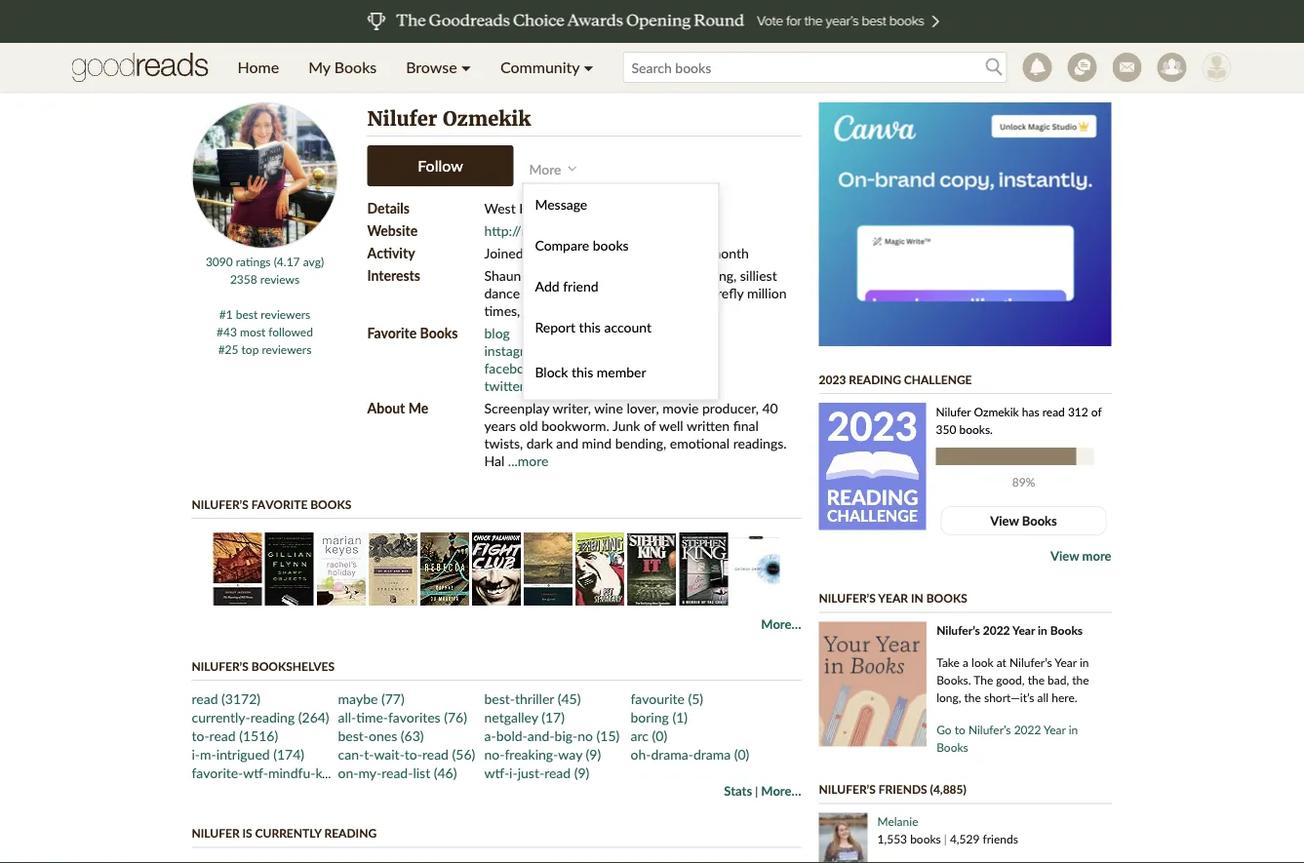 Task type: locate. For each thing, give the bounding box(es) containing it.
nilufer down browse
[[367, 107, 437, 131]]

books down '89%'
[[1022, 513, 1057, 529]]

| right 'stats' "link"
[[755, 784, 758, 798]]

reading left challenge
[[849, 372, 901, 386]]

reviews
[[260, 272, 300, 286]]

cooking(
[[524, 302, 574, 318]]

view for view more
[[1051, 548, 1079, 564]]

(4.17
[[274, 255, 300, 269]]

(76)
[[444, 709, 467, 725]]

0 horizontal spatial i-
[[192, 746, 200, 762]]

(9) down way‎
[[574, 764, 589, 781]]

wtf- down i-m-intrigued‎               (174) link
[[243, 764, 268, 781]]

in
[[911, 591, 923, 605]]

1 vertical spatial (9)
[[574, 764, 589, 781]]

2 vertical spatial this
[[572, 363, 593, 380]]

nilufer's for nilufer's year in books
[[819, 591, 876, 605]]

nilufer up 350 on the right of the page
[[936, 404, 971, 418]]

2023 reading challenge
[[819, 372, 972, 386]]

books up bad, at the right of page
[[1050, 623, 1083, 637]]

1 vertical spatial view
[[1051, 548, 1079, 564]]

0 vertical spatial reading
[[849, 372, 901, 386]]

2023 reading challenge image
[[822, 443, 923, 484]]

browse ▾
[[406, 58, 471, 77]]

0 vertical spatial i-
[[192, 746, 200, 762]]

don quixote by miguel de cervantes saavedra image
[[524, 533, 573, 606]]

0 horizontal spatial books
[[310, 497, 351, 511]]

more… right 'stats' "link"
[[761, 783, 801, 799]]

nilufer's for nilufer's friends (4,885)
[[819, 782, 876, 796]]

message
[[535, 196, 587, 213]]

1 horizontal spatial (0)
[[734, 746, 749, 762]]

reviewers
[[261, 307, 310, 321], [262, 342, 312, 357]]

0 vertical spatial (0)
[[652, 727, 667, 744]]

books down to
[[937, 740, 968, 754]]

wtf-
[[243, 764, 268, 781], [484, 764, 509, 781]]

ozmekik up books.
[[974, 404, 1019, 418]]

nilufer's bookshelves link
[[192, 659, 335, 673]]

1 horizontal spatial ▾
[[584, 58, 594, 77]]

(4,885)
[[930, 782, 966, 796]]

netgalley‎
[[484, 709, 538, 725]]

just
[[578, 302, 599, 318]]

1 vertical spatial |
[[944, 832, 947, 846]]

(77)
[[381, 690, 405, 707]]

| left 4,529
[[944, 832, 947, 846]]

nilufer's for nilufer's favorite books
[[192, 497, 249, 511]]

0 horizontal spatial ozmekik
[[443, 107, 531, 131]]

0 horizontal spatial |
[[755, 784, 758, 798]]

can-
[[338, 746, 364, 762]]

1 vertical spatial i-
[[509, 764, 518, 781]]

2 horizontal spatial books
[[910, 832, 941, 846]]

2 more… link from the top
[[761, 783, 801, 799]]

joined
[[484, 244, 523, 261]]

0 vertical spatial more… link
[[761, 616, 801, 632]]

all-
[[338, 709, 356, 725]]

follow
[[418, 156, 463, 175]]

inbox image
[[1112, 53, 1142, 82]]

0 vertical spatial books
[[593, 237, 629, 254]]

0 vertical spatial ozmekik
[[443, 107, 531, 131]]

of up moves,
[[525, 267, 537, 283]]

this inside button
[[572, 363, 593, 380]]

wtf- down no- in the left bottom of the page
[[484, 764, 509, 781]]

mindfu-
[[268, 764, 315, 781]]

1984 by george orwell image
[[731, 533, 780, 606]]

2 ▾ from the left
[[584, 58, 594, 77]]

2 horizontal spatial of
[[1091, 404, 1102, 418]]

currently-reading‎               (264) link
[[192, 709, 329, 725]]

interests
[[367, 267, 420, 283]]

the up moves,
[[540, 267, 560, 283]]

i- inside the read‎               (3172) currently-reading‎               (264) to-read‎               (1516) i-m-intrigued‎               (174) favorite-wtf-mindfu-k-books‎               (87)
[[192, 746, 200, 762]]

best- up netgalley‎
[[484, 690, 515, 707]]

best- inside 'maybe‎               (77) all-time-favorites‎               (76) best-ones‎               (63) can-t-wait-to-read‎               (56) on-my-read-list‎               (46)'
[[338, 727, 369, 744]]

read‎ up (46)
[[422, 746, 449, 762]]

favorite-
[[192, 764, 243, 781]]

0 vertical spatial to-
[[192, 727, 209, 744]]

year down the here.
[[1044, 723, 1066, 737]]

1 horizontal spatial books
[[593, 237, 629, 254]]

reviewers down followed
[[262, 342, 312, 357]]

1 vertical spatial reviewers
[[262, 342, 312, 357]]

boring‎               (1) link
[[631, 709, 688, 725]]

junk
[[613, 417, 640, 434]]

twitter
[[484, 377, 525, 394]]

2023 up 2023 reading challenge image
[[819, 372, 846, 386]]

community ▾
[[500, 58, 594, 77]]

#1 best reviewers link
[[219, 307, 310, 321]]

ozmekik for nilufer ozmekik has read 312 of 350 books.
[[974, 404, 1019, 418]]

community
[[500, 58, 580, 77]]

netgalley‎               (17) link
[[484, 709, 565, 725]]

bending,
[[615, 435, 666, 451]]

http://medium.com/@niluferyozmekik activity
[[367, 222, 710, 261]]

nilufer left is
[[192, 826, 240, 840]]

of
[[525, 267, 537, 283], [1091, 404, 1102, 418], [644, 417, 656, 434]]

t-
[[364, 746, 374, 762]]

west hollywood, ca (1220 mi) website
[[367, 199, 669, 238]]

add friend
[[535, 278, 598, 295]]

books inside the "go to nilufer's 2022 year in books"
[[937, 740, 968, 754]]

0 vertical spatial |
[[755, 784, 758, 798]]

reading down on-
[[324, 826, 377, 840]]

1 horizontal spatial 2022
[[1014, 723, 1041, 737]]

of mice and men by john steinbeck image
[[369, 534, 417, 606]]

2022 up at
[[983, 623, 1010, 637]]

this for member
[[572, 363, 593, 380]]

1 wtf- from the left
[[243, 764, 268, 781]]

(174)
[[273, 746, 304, 762]]

avg)
[[303, 255, 324, 269]]

report
[[535, 319, 576, 336]]

1 vertical spatial more…
[[761, 783, 801, 799]]

most
[[240, 325, 266, 339]]

1 vertical spatial more… link
[[761, 783, 801, 799]]

0 horizontal spatial wtf-
[[243, 764, 268, 781]]

more… link
[[761, 616, 801, 632], [761, 783, 801, 799]]

1 vertical spatial books
[[310, 497, 351, 511]]

more… down 1984 by george orwell 'image'
[[761, 616, 801, 632]]

0 vertical spatial nilufer
[[367, 107, 437, 131]]

year in books image
[[819, 622, 927, 747]]

0 vertical spatial 2023
[[819, 372, 846, 386]]

this up spinning,
[[685, 244, 706, 261]]

more button
[[529, 156, 583, 182]]

of right 312
[[1091, 404, 1102, 418]]

http://medium.com/@niluferyozmekik link
[[484, 222, 710, 238]]

i- up the favorite-
[[192, 746, 200, 762]]

1 horizontal spatial |
[[944, 832, 947, 846]]

1 horizontal spatial ozmekik
[[974, 404, 1019, 418]]

view down '89%'
[[990, 513, 1019, 529]]

0 horizontal spatial reading
[[324, 826, 377, 840]]

nilufer's up a
[[937, 623, 980, 637]]

books inside melanie 1,553 books | 4,529 friends
[[910, 832, 941, 846]]

books right in
[[926, 591, 967, 605]]

year up take a look at nilufer's year in books. the good, the bad, the long, the short—it's all here. at the bottom right
[[1012, 623, 1035, 637]]

1 ▾ from the left
[[461, 58, 471, 77]]

block this member button
[[535, 359, 646, 388]]

0 horizontal spatial of
[[525, 267, 537, 283]]

1 horizontal spatial i-
[[509, 764, 518, 781]]

(0) right drama‎
[[734, 746, 749, 762]]

account
[[604, 319, 652, 336]]

kidding)
[[603, 302, 650, 318]]

▾ for community ▾
[[584, 58, 594, 77]]

view left more on the bottom right of the page
[[1051, 548, 1079, 564]]

menu
[[223, 43, 608, 92]]

nilufer for nilufer ozmekik has read 312 of 350 books.
[[936, 404, 971, 418]]

more… link right 'stats' "link"
[[761, 783, 801, 799]]

0 vertical spatial (9)
[[586, 746, 601, 762]]

read‎ inside 'maybe‎               (77) all-time-favorites‎               (76) best-ones‎               (63) can-t-wait-to-read‎               (56) on-my-read-list‎               (46)'
[[422, 746, 449, 762]]

reviewers up followed
[[261, 307, 310, 321]]

0 vertical spatial this
[[685, 244, 706, 261]]

1 vertical spatial to-
[[405, 746, 422, 762]]

my group discussions image
[[1068, 53, 1097, 82]]

1 horizontal spatial to-
[[405, 746, 422, 762]]

ozmekik inside nilufer ozmekik has read 312 of 350 books.
[[974, 404, 1019, 418]]

a-bold-and-big-no‎               (15) link
[[484, 727, 620, 744]]

(15)
[[597, 727, 620, 744]]

year inside the "go to nilufer's 2022 year in books"
[[1044, 723, 1066, 737]]

0 vertical spatial view
[[990, 513, 1019, 529]]

best-ones‎               (63) link
[[338, 727, 424, 744]]

time-
[[356, 709, 388, 725]]

read‎ up currently-
[[192, 690, 218, 707]]

0 vertical spatial more…
[[761, 616, 801, 632]]

of inside nilufer ozmekik has read 312 of 350 books.
[[1091, 404, 1102, 418]]

menu containing home
[[223, 43, 608, 92]]

2023 down 2023 reading challenge link on the right top of page
[[827, 402, 918, 449]]

favorite-wtf-mindfu-k-books‎               (87) link
[[192, 764, 390, 781]]

is
[[242, 826, 252, 840]]

▾ right community
[[584, 58, 594, 77]]

this right block
[[572, 363, 593, 380]]

books right favorite
[[420, 324, 458, 341]]

#1 best reviewers #43 most followed #25 top reviewers
[[217, 307, 313, 357]]

notifications image
[[1023, 53, 1052, 82]]

read‎               (3172) currently-reading‎               (264) to-read‎               (1516) i-m-intrigued‎               (174) favorite-wtf-mindfu-k-books‎               (87)
[[192, 690, 390, 781]]

2 vertical spatial books
[[910, 832, 941, 846]]

i- down freaking-
[[509, 764, 518, 781]]

more… link down 1984 by george orwell 'image'
[[761, 616, 801, 632]]

of down 'lover,'
[[644, 417, 656, 434]]

ozmekik up follow in the left of the page
[[443, 107, 531, 131]]

good,
[[996, 673, 1025, 687]]

in
[[527, 244, 538, 261], [1038, 623, 1047, 637], [1080, 655, 1089, 670], [1069, 723, 1078, 737]]

1 vertical spatial best-
[[338, 727, 369, 744]]

3090 ratings link
[[206, 255, 271, 269]]

wtf-i-just-read‎               (9) link
[[484, 764, 589, 781]]

▾ for browse ▾
[[461, 58, 471, 77]]

(56)
[[452, 746, 475, 762]]

year up bad, at the right of page
[[1055, 655, 1077, 670]]

▾ right browse
[[461, 58, 471, 77]]

hal
[[484, 452, 505, 469]]

instagram
[[484, 342, 543, 358]]

hollywood,
[[519, 199, 587, 216]]

(9) down no‎
[[586, 746, 601, 762]]

year inside take a look at nilufer's year in books. the good, the bad, the long, the short—it's all here.
[[1055, 655, 1077, 670]]

nilufer's up good,
[[1010, 655, 1052, 670]]

best- up "can-"
[[338, 727, 369, 744]]

▾
[[461, 58, 471, 77], [584, 58, 594, 77]]

1 vertical spatial 2023
[[827, 402, 918, 449]]

(87)
[[367, 764, 390, 781]]

2022 down all
[[1014, 723, 1041, 737]]

this down 'just'
[[579, 319, 601, 336]]

nilufer inside nilufer ozmekik has read 312 of 350 books.
[[936, 404, 971, 418]]

to- down (63)
[[405, 746, 422, 762]]

(1220
[[612, 199, 648, 216]]

0 horizontal spatial ▾
[[461, 58, 471, 77]]

shaun of the dead, winery tours, spinning, silliest dance moves, tom hardy,rewatching firefly million times, cooking( just kidding) favorite books
[[367, 267, 787, 341]]

▾ inside community ▾ popup button
[[584, 58, 594, 77]]

ruby anderson image
[[1202, 53, 1231, 82]]

1 vertical spatial nilufer
[[936, 404, 971, 418]]

1 horizontal spatial best-
[[484, 690, 515, 707]]

2 vertical spatial nilufer
[[192, 826, 240, 840]]

2 wtf- from the left
[[484, 764, 509, 781]]

nilufer's up read‎               (3172) 'link' at bottom left
[[192, 659, 249, 673]]

to- up m-
[[192, 727, 209, 744]]

(0) down boring‎               (1) link
[[652, 727, 667, 744]]

year
[[878, 591, 908, 605], [1012, 623, 1035, 637], [1055, 655, 1077, 670], [1044, 723, 1066, 737]]

books for melanie 1,553 books | 4,529 friends
[[910, 832, 941, 846]]

member
[[597, 363, 646, 380]]

view for view books
[[990, 513, 1019, 529]]

intrigued‎
[[216, 746, 270, 762]]

1 horizontal spatial wtf-
[[484, 764, 509, 781]]

add
[[535, 278, 559, 295]]

firefly
[[706, 284, 744, 301]]

| inside melanie 1,553 books | 4,529 friends
[[944, 832, 947, 846]]

the up all
[[1028, 673, 1045, 687]]

nilufer's left favorite
[[192, 497, 249, 511]]

read‎ down way‎
[[544, 764, 571, 781]]

m-
[[200, 746, 216, 762]]

1 vertical spatial ozmekik
[[974, 404, 1019, 418]]

in inside the "go to nilufer's 2022 year in books"
[[1069, 723, 1078, 737]]

fight club by chuck palahniuk image
[[472, 533, 521, 606]]

emotional
[[670, 435, 730, 451]]

challenge
[[827, 506, 918, 525]]

1 horizontal spatial nilufer
[[367, 107, 437, 131]]

ratings
[[236, 255, 271, 269]]

nilufer's left in
[[819, 591, 876, 605]]

1 vertical spatial (0)
[[734, 746, 749, 762]]

nilufer ozmekik image
[[192, 102, 338, 249]]

ca
[[591, 199, 609, 216]]

1 more… from the top
[[761, 616, 801, 632]]

nilufer's up the melanie image
[[819, 782, 876, 796]]

details
[[367, 199, 410, 216]]

friend requests image
[[1157, 53, 1187, 82]]

▾ inside browse ▾ dropdown button
[[461, 58, 471, 77]]

0 horizontal spatial nilufer
[[192, 826, 240, 840]]

1 vertical spatial this
[[579, 319, 601, 336]]

1 horizontal spatial of
[[644, 417, 656, 434]]

the haunting of hill house by shirley jackson image
[[213, 533, 262, 606]]

report this account
[[535, 319, 652, 336]]

0 horizontal spatial 2022
[[983, 623, 1010, 637]]

0 horizontal spatial best-
[[338, 727, 369, 744]]

1 horizontal spatial view
[[1051, 548, 1079, 564]]

nilufer's right to
[[968, 723, 1011, 737]]

written
[[687, 417, 730, 434]]

0 horizontal spatial to-
[[192, 727, 209, 744]]

wtf- inside the read‎               (3172) currently-reading‎               (264) to-read‎               (1516) i-m-intrigued‎               (174) favorite-wtf-mindfu-k-books‎               (87)
[[243, 764, 268, 781]]

march
[[541, 244, 579, 261]]

2 horizontal spatial nilufer
[[936, 404, 971, 418]]

the
[[540, 267, 560, 283], [1028, 673, 1045, 687], [1072, 673, 1089, 687], [964, 691, 981, 705]]

1 vertical spatial 2022
[[1014, 723, 1041, 737]]

books for nilufer's favorite books
[[310, 497, 351, 511]]

0 vertical spatial best-
[[484, 690, 515, 707]]

favourite‎
[[631, 690, 685, 707]]

producer,
[[702, 399, 759, 416]]

0 horizontal spatial view
[[990, 513, 1019, 529]]



Task type: vqa. For each thing, say whether or not it's contained in the screenshot.


Task type: describe. For each thing, give the bounding box(es) containing it.
to- inside 'maybe‎               (77) all-time-favorites‎               (76) best-ones‎               (63) can-t-wait-to-read‎               (56) on-my-read-list‎               (46)'
[[405, 746, 422, 762]]

stats
[[724, 783, 752, 799]]

final
[[733, 417, 759, 434]]

89%
[[1012, 475, 1035, 489]]

month
[[710, 244, 749, 261]]

(1)
[[672, 709, 688, 725]]

advertisement region
[[819, 102, 1111, 346]]

list‎
[[413, 764, 430, 781]]

friends
[[879, 782, 927, 796]]

Search books text field
[[623, 52, 1007, 83]]

ozmekik for nilufer ozmekik
[[443, 107, 531, 131]]

all
[[1037, 691, 1049, 705]]

compare books link
[[523, 225, 718, 266]]

blog
[[484, 324, 510, 341]]

maybe‎               (77) link
[[338, 690, 405, 707]]

#1
[[219, 307, 233, 321]]

read
[[1042, 404, 1065, 418]]

drama‎
[[693, 746, 731, 762]]

well
[[659, 417, 683, 434]]

nilufer is currently reading
[[192, 826, 377, 840]]

compare
[[535, 237, 589, 254]]

stats link
[[724, 783, 752, 799]]

no-freaking-way‎               (9) link
[[484, 746, 601, 762]]

rebecca by daphne du maurier image
[[420, 533, 469, 606]]

silliest
[[740, 267, 777, 283]]

| inside stats | more…
[[755, 784, 758, 798]]

(264)
[[298, 709, 329, 725]]

(5)
[[688, 690, 703, 707]]

read‎ inside 'best-thriller‎               (45) netgalley‎               (17) a-bold-and-big-no‎               (15) no-freaking-way‎               (9) wtf-i-just-read‎               (9)'
[[544, 764, 571, 781]]

activity
[[367, 244, 415, 261]]

follow button
[[367, 145, 514, 186]]

#25
[[218, 342, 239, 357]]

sharp objects by gillian flynn image
[[265, 533, 314, 606]]

nilufer's favorite books link
[[192, 497, 351, 511]]

nilufer's inside take a look at nilufer's year in books. the good, the bad, the long, the short—it's all here.
[[1010, 655, 1052, 670]]

dead,
[[564, 267, 599, 283]]

message link
[[523, 184, 718, 225]]

my books
[[308, 58, 377, 77]]

website
[[367, 222, 418, 238]]

nilufer ozmekik
[[367, 107, 531, 131]]

melanie 1,553 books | 4,529 friends
[[877, 814, 1018, 846]]

oh-drama-drama‎               (0) link
[[631, 746, 749, 762]]

0 vertical spatial reviewers
[[261, 307, 310, 321]]

on writing by stephen king image
[[679, 533, 728, 606]]

4,529
[[950, 832, 980, 846]]

and-
[[527, 727, 555, 744]]

Search for books to add to your shelves search field
[[623, 52, 1007, 83]]

1 horizontal spatial reading
[[849, 372, 901, 386]]

here.
[[1052, 691, 1077, 705]]

screenplay writer, wine lover, movie producer, 40 years old bookworm. junk of well written final twists, dark and mind bending, emotional readings. hal ...more
[[484, 399, 787, 469]]

i-m-intrigued‎               (174) link
[[192, 746, 304, 762]]

to- inside the read‎               (3172) currently-reading‎               (264) to-read‎               (1516) i-m-intrigued‎               (174) favorite-wtf-mindfu-k-books‎               (87)
[[192, 727, 209, 744]]

books inside shaun of the dead, winery tours, spinning, silliest dance moves, tom hardy,rewatching firefly million times, cooking( just kidding) favorite books
[[420, 324, 458, 341]]

2023 for 2023
[[827, 402, 918, 449]]

nilufer's for nilufer's 2022 year in books
[[937, 623, 980, 637]]

just-
[[518, 764, 544, 781]]

in inside take a look at nilufer's year in books. the good, the bad, the long, the short—it's all here.
[[1080, 655, 1089, 670]]

2023 for 2023 reading challenge
[[819, 372, 846, 386]]

arc‎
[[631, 727, 649, 744]]

2 more… from the top
[[761, 783, 801, 799]]

favorite
[[251, 497, 308, 511]]

nilufer is currently reading link
[[192, 826, 377, 840]]

read‎ down currently-
[[209, 727, 236, 744]]

(1516)
[[239, 727, 278, 744]]

view books
[[990, 513, 1057, 529]]

it by stephen king image
[[627, 533, 676, 606]]

moves,
[[523, 284, 565, 301]]

the
[[974, 673, 993, 687]]

the right bad, at the right of page
[[1072, 673, 1089, 687]]

books right my
[[334, 58, 377, 77]]

in inside the joined in march 2016,             last active this month interests
[[527, 244, 538, 261]]

of inside screenplay writer, wine lover, movie producer, 40 years old bookworm. junk of well written final twists, dark and mind bending, emotional readings. hal ...more
[[644, 417, 656, 434]]

can-t-wait-to-read‎               (56) link
[[338, 746, 475, 762]]

and
[[556, 435, 578, 451]]

currently
[[255, 826, 321, 840]]

winery
[[602, 267, 642, 283]]

million
[[747, 284, 787, 301]]

west
[[484, 199, 516, 216]]

movie
[[662, 399, 699, 416]]

my-
[[358, 764, 382, 781]]

view more link
[[1051, 548, 1111, 564]]

this inside the joined in march 2016,             last active this month interests
[[685, 244, 706, 261]]

3090 ratings (4.17 avg) 2358 reviews
[[206, 255, 324, 286]]

my books link
[[294, 43, 391, 92]]

the inside shaun of the dead, winery tours, spinning, silliest dance moves, tom hardy,rewatching firefly million times, cooking( just kidding) favorite books
[[540, 267, 560, 283]]

this for account
[[579, 319, 601, 336]]

rachel's holiday by marian keyes image
[[317, 533, 366, 606]]

year left in
[[878, 591, 908, 605]]

favourite‎               (5) boring‎               (1) arc‎               (0) oh-drama-drama‎               (0)
[[631, 690, 749, 762]]

stats | more…
[[724, 783, 801, 799]]

books inside compare books link
[[593, 237, 629, 254]]

pet sematary by stephen king image
[[576, 533, 624, 606]]

has
[[1022, 404, 1039, 418]]

block
[[535, 363, 568, 380]]

nilufer's 2022 year in books
[[937, 623, 1083, 637]]

more
[[529, 160, 561, 177]]

the down the in the right of the page
[[964, 691, 981, 705]]

friend
[[563, 278, 598, 295]]

wtf- inside 'best-thriller‎               (45) netgalley‎               (17) a-bold-and-big-no‎               (15) no-freaking-way‎               (9) wtf-i-just-read‎               (9)'
[[484, 764, 509, 781]]

...more link
[[508, 452, 549, 469]]

best-thriller‎               (45) link
[[484, 690, 581, 707]]

about
[[367, 399, 405, 416]]

nilufer's inside the "go to nilufer's 2022 year in books"
[[968, 723, 1011, 737]]

go
[[937, 723, 952, 737]]

my
[[308, 58, 330, 77]]

melanie image
[[819, 813, 868, 863]]

favorite
[[367, 324, 417, 341]]

spinning,
[[683, 267, 737, 283]]

nilufer for nilufer ozmekik
[[367, 107, 437, 131]]

tom
[[568, 284, 594, 301]]

last
[[621, 244, 642, 261]]

1 vertical spatial reading
[[324, 826, 377, 840]]

melanie
[[877, 814, 918, 829]]

0 horizontal spatial (0)
[[652, 727, 667, 744]]

home
[[238, 58, 279, 77]]

0 vertical spatial 2022
[[983, 623, 1010, 637]]

(46)
[[434, 764, 457, 781]]

nilufer's friends (4,885)
[[819, 782, 966, 796]]

2022 inside the "go to nilufer's 2022 year in books"
[[1014, 723, 1041, 737]]

best- inside 'best-thriller‎               (45) netgalley‎               (17) a-bold-and-big-no‎               (15) no-freaking-way‎               (9) wtf-i-just-read‎               (9)'
[[484, 690, 515, 707]]

2016,
[[583, 244, 618, 261]]

of inside shaun of the dead, winery tours, spinning, silliest dance moves, tom hardy,rewatching firefly million times, cooking( just kidding) favorite books
[[525, 267, 537, 283]]

block this member
[[535, 363, 646, 380]]

1 more… link from the top
[[761, 616, 801, 632]]

lover,
[[627, 399, 659, 416]]

nilufer for nilufer is currently reading
[[192, 826, 240, 840]]

nilufer's for nilufer's bookshelves
[[192, 659, 249, 673]]

currently-
[[192, 709, 250, 725]]

favorites‎
[[388, 709, 441, 725]]

i- inside 'best-thriller‎               (45) netgalley‎               (17) a-bold-and-big-no‎               (15) no-freaking-way‎               (9) wtf-i-just-read‎               (9)'
[[509, 764, 518, 781]]

challenge
[[904, 372, 972, 386]]



